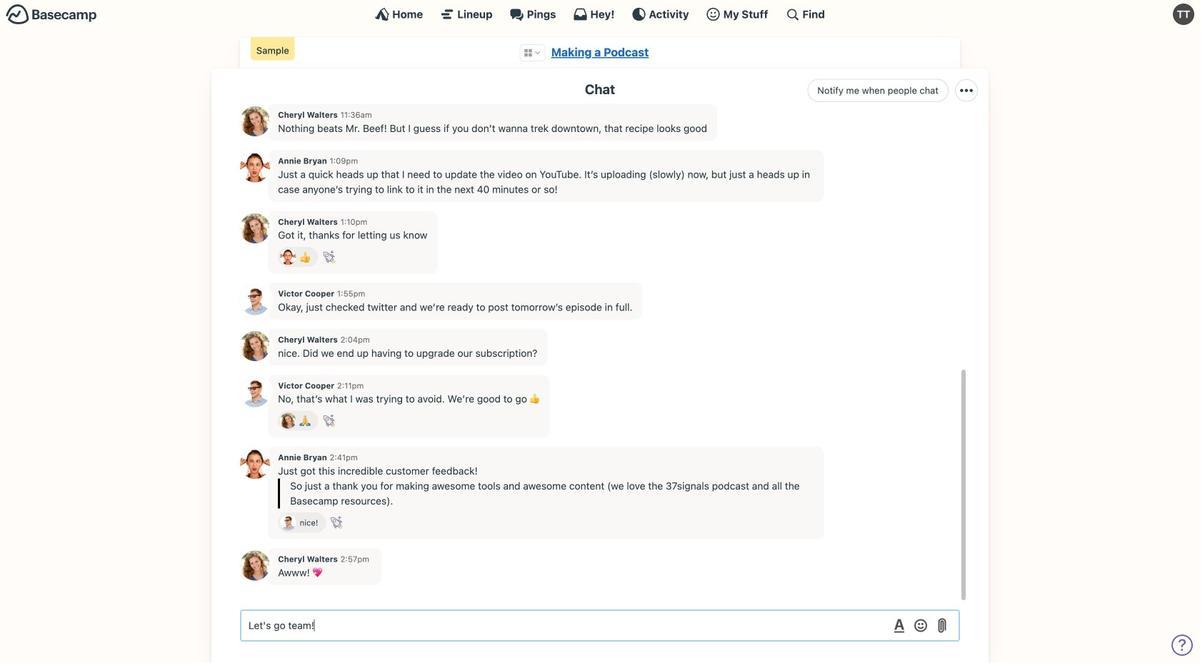 Task type: describe. For each thing, give the bounding box(es) containing it.
cheryl walters image for 2:57pm element
[[240, 551, 270, 581]]

annie bryan image for 2:41pm 'element'
[[240, 449, 270, 479]]

annie b. boosted the chat with '👍' element
[[278, 247, 318, 267]]

cheryl walters image inside cheryl w. boosted the chat with '🙏' element
[[280, 413, 296, 429]]

1:55pm element
[[337, 289, 365, 299]]

victor cooper image for 1:55pm element
[[240, 285, 270, 315]]

cheryl walters image for 2:04pm element
[[240, 331, 270, 361]]

2:04pm element
[[340, 335, 370, 345]]

cheryl walters image for the '1:10pm' element
[[240, 214, 270, 244]]

11:36am element
[[340, 110, 372, 120]]

cheryl walters image for 11:36am element
[[240, 107, 270, 137]]

terry turtle image
[[1173, 4, 1195, 25]]

victor c. boosted the chat with 'nice!' element
[[278, 513, 326, 533]]



Task type: locate. For each thing, give the bounding box(es) containing it.
victor cooper image
[[240, 285, 270, 315], [240, 377, 270, 408], [280, 515, 296, 531]]

victor cooper image for the 2:11pm element
[[240, 377, 270, 408]]

2 vertical spatial cheryl walters image
[[240, 551, 270, 581]]

2:11pm element
[[337, 381, 364, 391]]

0 vertical spatial cheryl walters image
[[240, 331, 270, 361]]

keyboard shortcut: ⌘ + / image
[[785, 7, 800, 21]]

1:10pm element
[[340, 217, 367, 227]]

1 cheryl walters image from the top
[[240, 107, 270, 137]]

annie bryan image
[[280, 249, 296, 265]]

2:57pm element
[[340, 555, 369, 565]]

1 annie bryan image from the top
[[240, 153, 270, 183]]

1:09pm element
[[330, 156, 358, 166]]

0 vertical spatial annie bryan image
[[240, 153, 270, 183]]

2 vertical spatial victor cooper image
[[280, 515, 296, 531]]

0 vertical spatial victor cooper image
[[240, 285, 270, 315]]

1 vertical spatial annie bryan image
[[240, 449, 270, 479]]

0 vertical spatial cheryl walters image
[[240, 107, 270, 137]]

1 vertical spatial cheryl walters image
[[280, 413, 296, 429]]

1 vertical spatial victor cooper image
[[240, 377, 270, 408]]

breadcrumb element
[[240, 37, 960, 68]]

main element
[[0, 0, 1200, 28]]

2 annie bryan image from the top
[[240, 449, 270, 479]]

cheryl w. boosted the chat with '🙏' element
[[278, 411, 318, 431]]

cheryl walters image
[[240, 331, 270, 361], [280, 413, 296, 429], [240, 551, 270, 581]]

switch accounts image
[[6, 4, 97, 26]]

annie bryan image for 1:09pm element
[[240, 153, 270, 183]]

annie bryan image
[[240, 153, 270, 183], [240, 449, 270, 479]]

victor cooper image inside victor c. boosted the chat with 'nice!' element
[[280, 515, 296, 531]]

2:41pm element
[[330, 453, 358, 463]]

1 vertical spatial cheryl walters image
[[240, 214, 270, 244]]

2 cheryl walters image from the top
[[240, 214, 270, 244]]

cheryl walters image
[[240, 107, 270, 137], [240, 214, 270, 244]]

None text field
[[240, 610, 960, 642]]



Task type: vqa. For each thing, say whether or not it's contained in the screenshot.
Victor C. boosted the chat with 'nice!' element
yes



